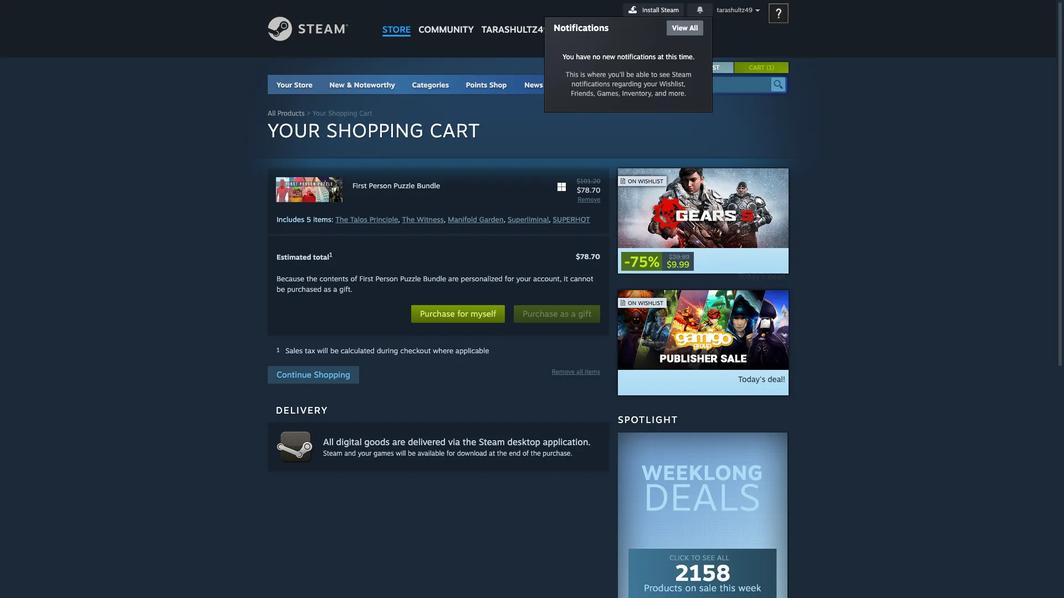 Task type: vqa. For each thing, say whether or not it's contained in the screenshot.
'AT'
yes



Task type: describe. For each thing, give the bounding box(es) containing it.
install steam link
[[623, 3, 684, 17]]

all products link
[[268, 109, 305, 118]]

because the contents of first person puzzle bundle are personalized for your account, it cannot be purchased as a gift.
[[277, 275, 594, 294]]

personalized
[[461, 275, 503, 284]]

be left calculated
[[330, 347, 339, 356]]

1 sales tax will be calculated during checkout where applicable
[[277, 347, 489, 356]]

for inside because the contents of first person puzzle bundle are personalized for your account, it cannot be purchased as a gift.
[[505, 275, 514, 284]]

superhot link
[[553, 215, 590, 224]]

garden
[[480, 215, 504, 224]]

steam inside this is where you'll be able to see steam notifications regarding your wishlist, friends, games, inventory, and more.
[[672, 70, 692, 79]]

at inside all digital goods are delivered via the steam desktop application. steam and your games will be available for download at the end of the purchase.
[[489, 450, 495, 458]]

for inside all digital goods are delivered via the steam desktop application. steam and your games will be available for download at the end of the purchase.
[[447, 450, 455, 458]]

75%
[[631, 253, 660, 271]]

view all
[[673, 24, 698, 32]]

checkout
[[400, 347, 431, 356]]

available
[[418, 450, 445, 458]]

friends,
[[571, 89, 596, 98]]

-75%
[[624, 253, 660, 271]]

total
[[313, 253, 329, 262]]

view all link
[[667, 21, 704, 35]]

$101.20
[[577, 177, 601, 185]]

more.
[[669, 89, 687, 98]]

person inside because the contents of first person puzzle bundle are personalized for your account, it cannot be purchased as a gift.
[[376, 275, 398, 284]]

1 for total
[[329, 251, 333, 259]]

this is where you'll be able to see steam notifications regarding your wishlist, friends, games, inventory, and more.
[[566, 70, 692, 98]]

the talos principle link
[[336, 215, 398, 224]]

$78.70 inside $101.20 $78.70 remove
[[577, 186, 601, 195]]

see
[[660, 70, 670, 79]]

points
[[466, 80, 488, 89]]

2 today's deal! from the top
[[739, 375, 786, 384]]

gift
[[579, 309, 592, 320]]

gift.
[[340, 285, 353, 294]]

install steam
[[643, 6, 679, 14]]

2 today's from the top
[[739, 375, 766, 384]]

the down desktop
[[531, 450, 541, 458]]

1 inside 1 sales tax will be calculated during checkout where applicable
[[277, 347, 280, 355]]

and inside all digital goods are delivered via the steam desktop application. steam and your games will be available for download at the end of the purchase.
[[345, 450, 356, 458]]

5
[[307, 215, 311, 224]]

2 the from the left
[[402, 215, 415, 224]]

view
[[673, 24, 688, 32]]

purchased
[[287, 285, 322, 294]]

all products >         your shopping cart your shopping cart
[[268, 109, 480, 142]]

cannot
[[571, 275, 594, 284]]

store
[[294, 80, 313, 89]]

talos
[[350, 215, 368, 224]]

2 , from the left
[[444, 215, 446, 224]]

all digital goods are delivered via the steam desktop application. steam and your games will be available for download at the end of the purchase.
[[323, 437, 591, 458]]

contents
[[320, 275, 349, 284]]

new & noteworthy link
[[330, 80, 395, 89]]

1 vertical spatial as
[[561, 309, 569, 320]]

during
[[377, 347, 398, 356]]

community link
[[415, 0, 478, 40]]

store link
[[379, 0, 415, 40]]

new & noteworthy
[[330, 80, 395, 89]]

purchase for purchase as a gift
[[523, 309, 558, 320]]

cart         ( 1 )
[[749, 64, 775, 72]]

2 vertical spatial cart
[[430, 119, 480, 142]]

labs
[[561, 80, 577, 89]]

3 , from the left
[[504, 215, 506, 224]]

0 horizontal spatial tarashultz49
[[482, 24, 549, 35]]

be inside because the contents of first person puzzle bundle are personalized for your account, it cannot be purchased as a gift.
[[277, 285, 285, 294]]

manifold garden link
[[448, 215, 504, 224]]

1 vertical spatial shopping
[[327, 119, 424, 142]]

account,
[[534, 275, 562, 284]]

digital
[[336, 437, 362, 448]]

goods
[[364, 437, 390, 448]]

categories
[[412, 80, 449, 89]]

&
[[347, 80, 352, 89]]

1 vertical spatial your
[[313, 109, 327, 118]]

$39.99
[[669, 253, 690, 261]]

2 vertical spatial shopping
[[314, 370, 350, 380]]

is
[[581, 70, 586, 79]]

items
[[585, 368, 601, 376]]

superliminal link
[[508, 215, 549, 224]]

first inside because the contents of first person puzzle bundle are personalized for your account, it cannot be purchased as a gift.
[[360, 275, 374, 284]]

desktop
[[508, 437, 541, 448]]

support
[[588, 24, 629, 35]]

1 vertical spatial $78.70
[[576, 252, 601, 261]]

no
[[593, 53, 601, 61]]

you have no new notifications at this time.
[[563, 53, 695, 61]]

)
[[772, 64, 775, 72]]

purchase for myself link
[[411, 306, 505, 323]]

remove all items
[[552, 368, 601, 376]]

all for steam and your games will be available for download at the end of the purchase.
[[323, 437, 334, 448]]

0 vertical spatial first
[[353, 181, 367, 190]]

products
[[278, 109, 305, 118]]

1 today's from the top
[[739, 272, 766, 281]]

1 for (
[[769, 64, 772, 72]]

of inside because the contents of first person puzzle bundle are personalized for your account, it cannot be purchased as a gift.
[[351, 275, 358, 284]]

points shop
[[466, 80, 507, 89]]

delivered
[[408, 437, 446, 448]]

where inside this is where you'll be able to see steam notifications regarding your wishlist, friends, games, inventory, and more.
[[587, 70, 607, 79]]

your for for
[[517, 275, 531, 284]]

0 horizontal spatial remove
[[552, 368, 575, 376]]

wishlist link
[[678, 62, 734, 73]]

regarding
[[612, 80, 642, 88]]

witness
[[417, 215, 444, 224]]

application.
[[543, 437, 591, 448]]

sales
[[286, 347, 303, 356]]

0 vertical spatial your
[[277, 80, 292, 89]]

to
[[651, 70, 658, 79]]

steam right install
[[661, 6, 679, 14]]

1 deal! from the top
[[768, 272, 786, 281]]

first person puzzle bundle link
[[353, 181, 440, 190]]

inventory,
[[622, 89, 653, 98]]



Task type: locate. For each thing, give the bounding box(es) containing it.
bundle up witness
[[417, 181, 440, 190]]

your down to
[[644, 80, 658, 88]]

for right personalized
[[505, 275, 514, 284]]

tarashultz49 link
[[478, 0, 553, 40]]

of up the gift.
[[351, 275, 358, 284]]

1 vertical spatial puzzle
[[400, 275, 421, 284]]

purchase down account,
[[523, 309, 558, 320]]

be down because
[[277, 285, 285, 294]]

news
[[525, 80, 543, 89]]

1 today's deal! from the top
[[739, 272, 786, 281]]

your inside because the contents of first person puzzle bundle are personalized for your account, it cannot be purchased as a gift.
[[517, 275, 531, 284]]

2 horizontal spatial cart
[[749, 64, 765, 72]]

1 vertical spatial person
[[376, 275, 398, 284]]

notifications up the friends, at the top right of page
[[572, 80, 610, 88]]

all inside all digital goods are delivered via the steam desktop application. steam and your games will be available for download at the end of the purchase.
[[323, 437, 334, 448]]

your inside this is where you'll be able to see steam notifications regarding your wishlist, friends, games, inventory, and more.
[[644, 80, 658, 88]]

you'll
[[608, 70, 625, 79]]

0 vertical spatial today's deal!
[[739, 272, 786, 281]]

1 left sales in the bottom left of the page
[[277, 347, 280, 355]]

be inside this is where you'll be able to see steam notifications regarding your wishlist, friends, games, inventory, and more.
[[627, 70, 634, 79]]

1 vertical spatial today's
[[739, 375, 766, 384]]

1 horizontal spatial remove
[[578, 196, 601, 204]]

a inside because the contents of first person puzzle bundle are personalized for your account, it cannot be purchased as a gift.
[[333, 285, 337, 294]]

0 vertical spatial and
[[655, 89, 667, 98]]

>
[[307, 109, 311, 118]]

your left "store"
[[277, 80, 292, 89]]

, left superhot on the top
[[549, 215, 551, 224]]

the up download
[[463, 437, 477, 448]]

2 purchase from the left
[[523, 309, 558, 320]]

purchase down because the contents of first person puzzle bundle are personalized for your account, it cannot be purchased as a gift. in the top of the page
[[420, 309, 455, 320]]

shopping down new
[[328, 109, 358, 118]]

first person puzzle bundle
[[353, 181, 440, 190]]

at
[[658, 53, 664, 61], [489, 450, 495, 458]]

, left the witness 'link'
[[398, 215, 400, 224]]

community
[[419, 24, 474, 35]]

0 horizontal spatial for
[[447, 450, 455, 458]]

1 vertical spatial of
[[523, 450, 529, 458]]

2 horizontal spatial for
[[505, 275, 514, 284]]

new
[[330, 80, 345, 89]]

0 vertical spatial as
[[324, 285, 331, 294]]

as down contents
[[324, 285, 331, 294]]

1 vertical spatial remove
[[552, 368, 575, 376]]

0 vertical spatial of
[[351, 275, 358, 284]]

noteworthy
[[354, 80, 395, 89]]

0 horizontal spatial 1
[[277, 347, 280, 355]]

1 vertical spatial at
[[489, 450, 495, 458]]

your store
[[277, 80, 313, 89]]

purchase as a gift
[[523, 309, 592, 320]]

support link
[[584, 0, 633, 38]]

0 vertical spatial all
[[690, 24, 698, 32]]

1 vertical spatial deal!
[[768, 375, 786, 384]]

are left personalized
[[449, 275, 459, 284]]

this
[[566, 70, 579, 79]]

your for regarding
[[644, 80, 658, 88]]

your down products
[[268, 119, 321, 142]]

superhot
[[553, 215, 590, 224]]

0 vertical spatial tarashultz49
[[717, 6, 753, 14]]

0 vertical spatial notifications
[[618, 53, 656, 61]]

your inside all digital goods are delivered via the steam desktop application. steam and your games will be available for download at the end of the purchase.
[[358, 450, 372, 458]]

1 vertical spatial a
[[572, 309, 576, 320]]

1 horizontal spatial your
[[517, 275, 531, 284]]

for left myself
[[458, 309, 469, 320]]

0 vertical spatial are
[[449, 275, 459, 284]]

and down digital
[[345, 450, 356, 458]]

tax
[[305, 347, 315, 356]]

1 up contents
[[329, 251, 333, 259]]

as inside because the contents of first person puzzle bundle are personalized for your account, it cannot be purchased as a gift.
[[324, 285, 331, 294]]

2 deal! from the top
[[768, 375, 786, 384]]

0 horizontal spatial at
[[489, 450, 495, 458]]

1 horizontal spatial the
[[402, 215, 415, 224]]

will inside all digital goods are delivered via the steam desktop application. steam and your games will be available for download at the end of the purchase.
[[396, 450, 406, 458]]

myself
[[471, 309, 496, 320]]

for inside purchase for myself link
[[458, 309, 469, 320]]

0 vertical spatial your
[[644, 80, 658, 88]]

2 vertical spatial 1
[[277, 347, 280, 355]]

purchase
[[420, 309, 455, 320], [523, 309, 558, 320]]

as
[[324, 285, 331, 294], [561, 309, 569, 320]]

install
[[643, 6, 660, 14]]

and down wishlist,
[[655, 89, 667, 98]]

1 up search text field
[[769, 64, 772, 72]]

2 horizontal spatial all
[[690, 24, 698, 32]]

where right 'checkout'
[[433, 347, 454, 356]]

purchase for purchase for myself
[[420, 309, 455, 320]]

at left this
[[658, 53, 664, 61]]

0 vertical spatial at
[[658, 53, 664, 61]]

$78.70 up cannot
[[576, 252, 601, 261]]

a down contents
[[333, 285, 337, 294]]

applicable
[[456, 347, 489, 356]]

0 horizontal spatial purchase
[[420, 309, 455, 320]]

a left gift
[[572, 309, 576, 320]]

cart left ( on the top
[[749, 64, 765, 72]]

first right contents
[[360, 275, 374, 284]]

person right contents
[[376, 275, 398, 284]]

notifications inside this is where you'll be able to see steam notifications regarding your wishlist, friends, games, inventory, and more.
[[572, 80, 610, 88]]

1 , from the left
[[398, 215, 400, 224]]

2 horizontal spatial 1
[[769, 64, 772, 72]]

are inside all digital goods are delivered via the steam desktop application. steam and your games will be available for download at the end of the purchase.
[[392, 437, 406, 448]]

remove inside $101.20 $78.70 remove
[[578, 196, 601, 204]]

new
[[603, 53, 616, 61]]

your left account,
[[517, 275, 531, 284]]

steam up wishlist,
[[672, 70, 692, 79]]

remove left all
[[552, 368, 575, 376]]

be down delivered
[[408, 450, 416, 458]]

are inside because the contents of first person puzzle bundle are personalized for your account, it cannot be purchased as a gift.
[[449, 275, 459, 284]]

1 vertical spatial notifications
[[572, 80, 610, 88]]

end
[[509, 450, 521, 458]]

all left digital
[[323, 437, 334, 448]]

a
[[333, 285, 337, 294], [572, 309, 576, 320]]

your right >
[[313, 109, 327, 118]]

0 vertical spatial cart
[[749, 64, 765, 72]]

points shop link
[[457, 75, 516, 94]]

of
[[351, 275, 358, 284], [523, 450, 529, 458]]

person
[[369, 181, 392, 190], [376, 275, 398, 284]]

0 vertical spatial for
[[505, 275, 514, 284]]

2 vertical spatial your
[[268, 119, 321, 142]]

, left superliminal link
[[504, 215, 506, 224]]

1 vertical spatial cart
[[359, 109, 373, 118]]

2 vertical spatial all
[[323, 437, 334, 448]]

the left the end
[[497, 450, 507, 458]]

0 horizontal spatial of
[[351, 275, 358, 284]]

1 vertical spatial tarashultz49
[[482, 24, 549, 35]]

and inside this is where you'll be able to see steam notifications regarding your wishlist, friends, games, inventory, and more.
[[655, 89, 667, 98]]

$9.99
[[667, 260, 690, 270]]

categories link
[[412, 80, 449, 89]]

1 vertical spatial for
[[458, 309, 469, 320]]

1 horizontal spatial will
[[396, 450, 406, 458]]

all right view
[[690, 24, 698, 32]]

0 horizontal spatial all
[[268, 109, 276, 118]]

cart down the points
[[430, 119, 480, 142]]

person up principle
[[369, 181, 392, 190]]

0 vertical spatial will
[[317, 347, 328, 356]]

this
[[666, 53, 677, 61]]

all for your shopping cart
[[268, 109, 276, 118]]

1 horizontal spatial at
[[658, 53, 664, 61]]

estimated
[[277, 253, 311, 262]]

1 vertical spatial and
[[345, 450, 356, 458]]

cart down new & noteworthy
[[359, 109, 373, 118]]

0 horizontal spatial where
[[433, 347, 454, 356]]

1 vertical spatial your
[[517, 275, 531, 284]]

of right the end
[[523, 450, 529, 458]]

where right is
[[587, 70, 607, 79]]

of inside all digital goods are delivered via the steam desktop application. steam and your games will be available for download at the end of the purchase.
[[523, 450, 529, 458]]

all
[[577, 368, 583, 376]]

the left witness
[[402, 215, 415, 224]]

will right tax on the left of the page
[[317, 347, 328, 356]]

bundle up purchase for myself at the left
[[423, 275, 446, 284]]

0 vertical spatial person
[[369, 181, 392, 190]]

0 horizontal spatial notifications
[[572, 80, 610, 88]]

the witness link
[[402, 215, 444, 224]]

1 vertical spatial will
[[396, 450, 406, 458]]

0 horizontal spatial are
[[392, 437, 406, 448]]

0 vertical spatial 1
[[769, 64, 772, 72]]

all left products
[[268, 109, 276, 118]]

1 vertical spatial are
[[392, 437, 406, 448]]

labs link
[[552, 75, 586, 94]]

1 horizontal spatial 1
[[329, 251, 333, 259]]

1 vertical spatial 1
[[329, 251, 333, 259]]

search text field
[[683, 78, 769, 92]]

your store link
[[277, 80, 313, 89]]

be up regarding at the top right of page
[[627, 70, 634, 79]]

$39.99 $9.99
[[667, 253, 690, 270]]

1 vertical spatial today's deal!
[[739, 375, 786, 384]]

0 horizontal spatial cart
[[359, 109, 373, 118]]

1 purchase from the left
[[420, 309, 455, 320]]

chat link
[[553, 0, 584, 38]]

0 horizontal spatial will
[[317, 347, 328, 356]]

1 horizontal spatial purchase
[[523, 309, 558, 320]]

0 horizontal spatial as
[[324, 285, 331, 294]]

today's
[[739, 272, 766, 281], [739, 375, 766, 384]]

1 horizontal spatial cart
[[430, 119, 480, 142]]

0 vertical spatial today's
[[739, 272, 766, 281]]

1 the from the left
[[336, 215, 348, 224]]

for
[[505, 275, 514, 284], [458, 309, 469, 320], [447, 450, 455, 458]]

1
[[769, 64, 772, 72], [329, 251, 333, 259], [277, 347, 280, 355]]

0 vertical spatial shopping
[[328, 109, 358, 118]]

bundle inside because the contents of first person puzzle bundle are personalized for your account, it cannot be purchased as a gift.
[[423, 275, 446, 284]]

will right games
[[396, 450, 406, 458]]

puzzle inside because the contents of first person puzzle bundle are personalized for your account, it cannot be purchased as a gift.
[[400, 275, 421, 284]]

0 vertical spatial where
[[587, 70, 607, 79]]

the
[[336, 215, 348, 224], [402, 215, 415, 224]]

0 horizontal spatial and
[[345, 450, 356, 458]]

0 vertical spatial puzzle
[[394, 181, 415, 190]]

1 horizontal spatial all
[[323, 437, 334, 448]]

shopping down tax on the left of the page
[[314, 370, 350, 380]]

1 horizontal spatial for
[[458, 309, 469, 320]]

1 horizontal spatial tarashultz49
[[717, 6, 753, 14]]

shop
[[490, 80, 507, 89]]

you
[[563, 53, 574, 61]]

for down via
[[447, 450, 455, 458]]

remove down the $101.20
[[578, 196, 601, 204]]

1 vertical spatial all
[[268, 109, 276, 118]]

2 vertical spatial for
[[447, 450, 455, 458]]

2 horizontal spatial your
[[644, 80, 658, 88]]

be inside all digital goods are delivered via the steam desktop application. steam and your games will be available for download at the end of the purchase.
[[408, 450, 416, 458]]

2 vertical spatial your
[[358, 450, 372, 458]]

-
[[624, 253, 631, 271]]

1 horizontal spatial of
[[523, 450, 529, 458]]

the up purchased
[[307, 275, 318, 284]]

0 horizontal spatial your
[[358, 450, 372, 458]]

steam
[[661, 6, 679, 14], [672, 70, 692, 79], [479, 437, 505, 448], [323, 450, 343, 458]]

0 horizontal spatial the
[[336, 215, 348, 224]]

download
[[457, 450, 487, 458]]

1 horizontal spatial as
[[561, 309, 569, 320]]

1 horizontal spatial are
[[449, 275, 459, 284]]

0 vertical spatial a
[[333, 285, 337, 294]]

puzzle
[[394, 181, 415, 190], [400, 275, 421, 284]]

it
[[564, 275, 569, 284]]

remove link
[[578, 196, 601, 204]]

first up talos
[[353, 181, 367, 190]]

0 vertical spatial $78.70
[[577, 186, 601, 195]]

time.
[[679, 53, 695, 61]]

deal!
[[768, 272, 786, 281], [768, 375, 786, 384]]

$101.20 $78.70 remove
[[577, 177, 601, 204]]

1 horizontal spatial and
[[655, 89, 667, 98]]

all inside view all link
[[690, 24, 698, 32]]

remove all items link
[[552, 368, 601, 376]]

0 vertical spatial remove
[[578, 196, 601, 204]]

steam up download
[[479, 437, 505, 448]]

wishlist
[[692, 64, 720, 72]]

1 horizontal spatial notifications
[[618, 53, 656, 61]]

principle
[[370, 215, 398, 224]]

4 , from the left
[[549, 215, 551, 224]]

continue shopping link
[[268, 366, 359, 384]]

as left gift
[[561, 309, 569, 320]]

have
[[576, 53, 591, 61]]

calculated
[[341, 347, 375, 356]]

continue
[[277, 370, 312, 380]]

at right download
[[489, 450, 495, 458]]

the left talos
[[336, 215, 348, 224]]

because
[[277, 275, 305, 284]]

1 horizontal spatial a
[[572, 309, 576, 320]]

store
[[383, 24, 411, 35]]

shopping down noteworthy
[[327, 119, 424, 142]]

chat
[[557, 24, 581, 35]]

delivery
[[276, 405, 328, 416]]

news link
[[516, 75, 552, 94]]

includes 5 items: the talos principle , the witness , manifold garden , superliminal , superhot
[[277, 215, 590, 224]]

your
[[644, 80, 658, 88], [517, 275, 531, 284], [358, 450, 372, 458]]

are up games
[[392, 437, 406, 448]]

$78.70 down the $101.20
[[577, 186, 601, 195]]

0 horizontal spatial a
[[333, 285, 337, 294]]

and
[[655, 89, 667, 98], [345, 450, 356, 458]]

1 vertical spatial bundle
[[423, 275, 446, 284]]

steam down digital
[[323, 450, 343, 458]]

0 vertical spatial deal!
[[768, 272, 786, 281]]

your down goods
[[358, 450, 372, 458]]

where
[[587, 70, 607, 79], [433, 347, 454, 356]]

cart
[[749, 64, 765, 72], [359, 109, 373, 118], [430, 119, 480, 142]]

via
[[448, 437, 460, 448]]

games,
[[597, 89, 621, 98]]

1 vertical spatial first
[[360, 275, 374, 284]]

1 inside estimated total 1
[[329, 251, 333, 259]]

the inside because the contents of first person puzzle bundle are personalized for your account, it cannot be purchased as a gift.
[[307, 275, 318, 284]]

0 vertical spatial bundle
[[417, 181, 440, 190]]

notifications up able
[[618, 53, 656, 61]]

1 vertical spatial where
[[433, 347, 454, 356]]

all inside the 'all products >         your shopping cart your shopping cart'
[[268, 109, 276, 118]]

able
[[636, 70, 650, 79]]

1 horizontal spatial where
[[587, 70, 607, 79]]

, left manifold
[[444, 215, 446, 224]]



